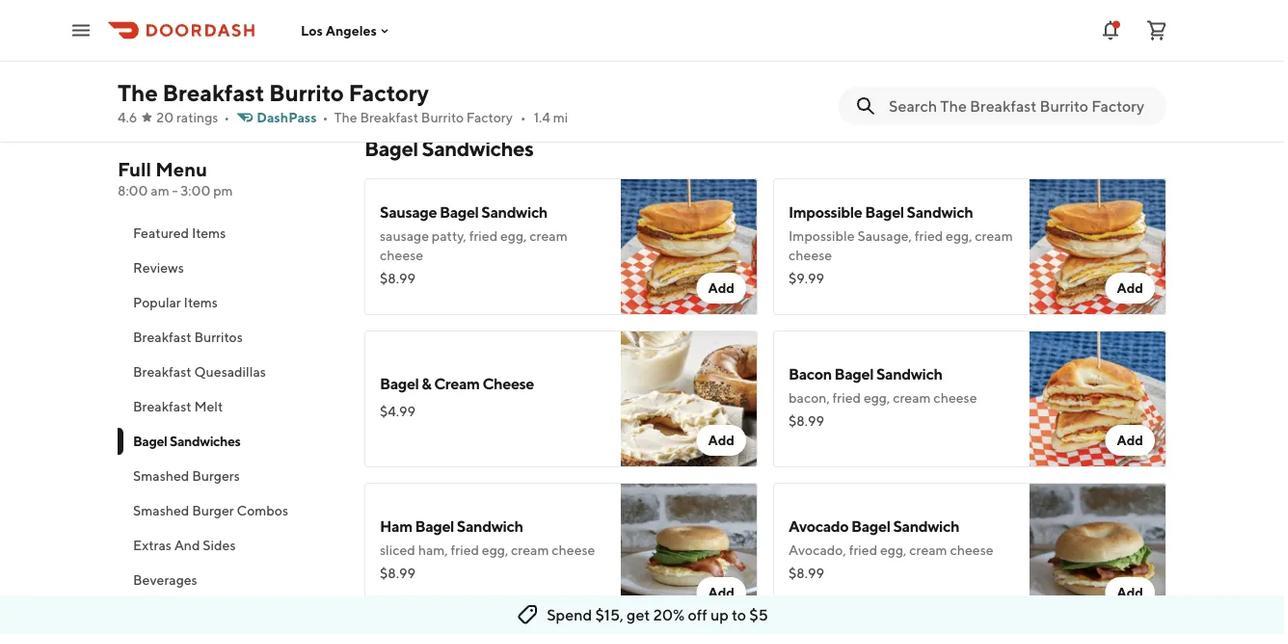 Task type: locate. For each thing, give the bounding box(es) containing it.
popular items
[[133, 295, 218, 310]]

breakfast down popular at the top left of the page
[[133, 329, 192, 345]]

1 vertical spatial sandwiches
[[170, 433, 241, 449]]

bagel up patty,
[[440, 203, 479, 221]]

sandwich inside "sausage bagel sandwich sausage patty, fried egg, cream cheese $8.99"
[[481, 203, 548, 221]]

$8.99 inside "sausage bagel sandwich sausage patty, fried egg, cream cheese $8.99"
[[380, 270, 416, 286]]

egg, right ham,
[[482, 542, 508, 558]]

egg, right sausage,
[[946, 228, 973, 244]]

0 horizontal spatial sandwiches
[[170, 433, 241, 449]]

sandwich for avocado bagel sandwich
[[893, 517, 960, 536]]

the up the 4.6
[[118, 79, 158, 106]]

breakfast up breakfast melt
[[133, 364, 192, 380]]

egg, inside impossible bagel sandwich impossible sausage, fried egg, cream cheese $9.99
[[946, 228, 973, 244]]

items up breakfast burritos
[[184, 295, 218, 310]]

bagel right avocado
[[852, 517, 891, 536]]

items inside button
[[184, 295, 218, 310]]

impossible up $9.99
[[789, 228, 855, 244]]

0 horizontal spatial factory
[[349, 79, 429, 106]]

0 vertical spatial smashed
[[133, 468, 189, 484]]

sandwich inside 'bacon bagel sandwich bacon, fried egg, cream cheese $8.99'
[[876, 365, 943, 383]]

1 horizontal spatial the
[[334, 109, 357, 125]]

beverages
[[133, 572, 197, 588]]

impossible bagel sandwich impossible sausage, fried egg, cream cheese $9.99
[[789, 203, 1013, 286]]

egg, right patty,
[[500, 228, 527, 244]]

breakfast burritos button
[[118, 320, 341, 355]]

pm
[[213, 183, 233, 199]]

2 smashed from the top
[[133, 503, 189, 519]]

$8.99 down sausage
[[380, 270, 416, 286]]

smashed left burgers
[[133, 468, 189, 484]]

cream inside impossible bagel sandwich impossible sausage, fried egg, cream cheese $9.99
[[975, 228, 1013, 244]]

sandwich for bacon bagel sandwich
[[876, 365, 943, 383]]

$9.99
[[789, 270, 825, 286]]

los angeles button
[[301, 22, 392, 38]]

$8.99 down bacon,
[[789, 413, 824, 429]]

bacon,
[[789, 390, 830, 406]]

1 impossible from the top
[[789, 203, 862, 221]]

fried right patty,
[[469, 228, 498, 244]]

0 vertical spatial items
[[192, 225, 226, 241]]

egg, right bacon,
[[864, 390, 890, 406]]

sausage bagel sandwich sausage patty, fried egg, cream cheese $8.99
[[380, 203, 568, 286]]

egg, inside avocado bagel sandwich avocado, fried egg, cream cheese $8.99
[[880, 542, 907, 558]]

0 vertical spatial bagel sandwiches
[[364, 136, 534, 161]]

to
[[732, 606, 746, 624]]

0 vertical spatial impossible
[[789, 203, 862, 221]]

impossible
[[789, 203, 862, 221], [789, 228, 855, 244]]

smashed inside button
[[133, 503, 189, 519]]

sandwich inside ham bagel sandwich sliced ham, fried egg, cream cheese $8.99
[[457, 517, 523, 536]]

add button
[[697, 53, 746, 84], [697, 273, 746, 304], [1105, 273, 1155, 304], [697, 425, 746, 456], [1105, 425, 1155, 456], [697, 578, 746, 608], [1105, 578, 1155, 608]]

fried
[[469, 228, 498, 244], [915, 228, 943, 244], [833, 390, 861, 406], [451, 542, 479, 558], [849, 542, 878, 558]]

fried inside impossible bagel sandwich impossible sausage, fried egg, cream cheese $9.99
[[915, 228, 943, 244]]

reviews button
[[118, 251, 341, 285]]

mi
[[553, 109, 568, 125]]

$15,
[[595, 606, 624, 624]]

$8.99 down avocado,
[[789, 566, 824, 581]]

sandwich inside avocado bagel sandwich avocado, fried egg, cream cheese $8.99
[[893, 517, 960, 536]]

$4.99
[[380, 404, 416, 419]]

egg,
[[500, 228, 527, 244], [946, 228, 973, 244], [864, 390, 890, 406], [482, 542, 508, 558], [880, 542, 907, 558]]

1 vertical spatial impossible
[[789, 228, 855, 244]]

bagel sandwiches down the breakfast burrito factory • 1.4 mi
[[364, 136, 534, 161]]

the for the breakfast burrito factory
[[118, 79, 158, 106]]

1 smashed from the top
[[133, 468, 189, 484]]

fried inside "sausage bagel sandwich sausage patty, fried egg, cream cheese $8.99"
[[469, 228, 498, 244]]

bagel
[[364, 136, 418, 161], [440, 203, 479, 221], [865, 203, 904, 221], [835, 365, 874, 383], [380, 375, 419, 393], [133, 433, 167, 449], [415, 517, 454, 536], [852, 517, 891, 536]]

cheese inside ham bagel sandwich sliced ham, fried egg, cream cheese $8.99
[[552, 542, 595, 558]]

full menu 8:00 am - 3:00 pm
[[118, 158, 233, 199]]

bagel right the bacon
[[835, 365, 874, 383]]

dashpass
[[257, 109, 317, 125]]

breakfast inside "breakfast melt" button
[[133, 399, 192, 415]]

quesadillas
[[194, 364, 266, 380]]

popular items button
[[118, 285, 341, 320]]

• left 1.4
[[521, 109, 526, 125]]

1 horizontal spatial burrito
[[421, 109, 464, 125]]

fried right ham,
[[451, 542, 479, 558]]

featured items
[[133, 225, 226, 241]]

bagel inside ham bagel sandwich sliced ham, fried egg, cream cheese $8.99
[[415, 517, 454, 536]]

bagel up the sausage
[[364, 136, 418, 161]]

sandwiches down the melt
[[170, 433, 241, 449]]

ham bagel sandwich sliced ham, fried egg, cream cheese $8.99
[[380, 517, 595, 581]]

menu
[[155, 158, 207, 181]]

cream inside "sausage bagel sandwich sausage patty, fried egg, cream cheese $8.99"
[[530, 228, 568, 244]]

smashed burger combos button
[[118, 494, 341, 528]]

burrito
[[269, 79, 344, 106], [421, 109, 464, 125]]

$8.99 down sliced
[[380, 566, 416, 581]]

1 vertical spatial burrito
[[421, 109, 464, 125]]

breakfast inside breakfast quesadillas button
[[133, 364, 192, 380]]

egg, inside ham bagel sandwich sliced ham, fried egg, cream cheese $8.99
[[482, 542, 508, 558]]

breakfast quesadillas
[[133, 364, 266, 380]]

sandwiches
[[422, 136, 534, 161], [170, 433, 241, 449]]

cheese
[[380, 247, 423, 263], [789, 247, 832, 263], [934, 390, 977, 406], [552, 542, 595, 558], [950, 542, 994, 558]]

egg, inside "sausage bagel sandwich sausage patty, fried egg, cream cheese $8.99"
[[500, 228, 527, 244]]

0 horizontal spatial the
[[118, 79, 158, 106]]

smashed for smashed burger combos
[[133, 503, 189, 519]]

popular
[[133, 295, 181, 310]]

cheese
[[483, 375, 534, 393]]

factory down $5.99
[[349, 79, 429, 106]]

fried for sausage bagel sandwich
[[469, 228, 498, 244]]

cheese inside "sausage bagel sandwich sausage patty, fried egg, cream cheese $8.99"
[[380, 247, 423, 263]]

cream inside ham bagel sandwich sliced ham, fried egg, cream cheese $8.99
[[511, 542, 549, 558]]

the
[[118, 79, 158, 106], [334, 109, 357, 125]]

items for popular items
[[184, 295, 218, 310]]

cheese inside impossible bagel sandwich impossible sausage, fried egg, cream cheese $9.99
[[789, 247, 832, 263]]

20%
[[653, 606, 685, 624]]

bacon
[[789, 365, 832, 383]]

fried inside ham bagel sandwich sliced ham, fried egg, cream cheese $8.99
[[451, 542, 479, 558]]

burrito for the breakfast burrito factory
[[269, 79, 344, 106]]

egg, inside 'bacon bagel sandwich bacon, fried egg, cream cheese $8.99'
[[864, 390, 890, 406]]

burgers
[[192, 468, 240, 484]]

0 vertical spatial factory
[[349, 79, 429, 106]]

breakfast
[[162, 79, 265, 106], [360, 109, 418, 125], [133, 329, 192, 345], [133, 364, 192, 380], [133, 399, 192, 415]]

sausage,
[[858, 228, 912, 244]]

fried right avocado,
[[849, 542, 878, 558]]

egg, for ham bagel sandwich
[[482, 542, 508, 558]]

1 vertical spatial bagel sandwiches
[[133, 433, 241, 449]]

fried for impossible bagel sandwich
[[915, 228, 943, 244]]

melt
[[194, 399, 223, 415]]

off
[[688, 606, 708, 624]]

3:00
[[181, 183, 211, 199]]

bagel up sausage,
[[865, 203, 904, 221]]

0 vertical spatial the
[[118, 79, 158, 106]]

sandwiches down the breakfast burrito factory • 1.4 mi
[[422, 136, 534, 161]]

fried right sausage,
[[915, 228, 943, 244]]

extras and sides
[[133, 538, 236, 553]]

sides
[[203, 538, 236, 553]]

•
[[224, 109, 230, 125], [323, 109, 328, 125], [521, 109, 526, 125]]

impossible up sausage,
[[789, 203, 862, 221]]

burritos
[[194, 329, 243, 345]]

bagel inside avocado bagel sandwich avocado, fried egg, cream cheese $8.99
[[852, 517, 891, 536]]

add for avocado
[[1117, 585, 1144, 601]]

$5
[[750, 606, 768, 624]]

factory
[[349, 79, 429, 106], [467, 109, 513, 125]]

items
[[192, 225, 226, 241], [184, 295, 218, 310]]

cheese inside avocado bagel sandwich avocado, fried egg, cream cheese $8.99
[[950, 542, 994, 558]]

smashed
[[133, 468, 189, 484], [133, 503, 189, 519]]

$8.99
[[380, 270, 416, 286], [789, 413, 824, 429], [380, 566, 416, 581], [789, 566, 824, 581]]

avocado
[[789, 517, 849, 536]]

impossible bagel sandwich image
[[1030, 178, 1167, 315]]

2 horizontal spatial •
[[521, 109, 526, 125]]

1 • from the left
[[224, 109, 230, 125]]

sandwich
[[481, 203, 548, 221], [907, 203, 973, 221], [876, 365, 943, 383], [457, 517, 523, 536], [893, 517, 960, 536]]

fried for ham bagel sandwich
[[451, 542, 479, 558]]

avocado bagel sandwich avocado, fried egg, cream cheese $8.99
[[789, 517, 994, 581]]

sandwich inside impossible bagel sandwich impossible sausage, fried egg, cream cheese $9.99
[[907, 203, 973, 221]]

reviews
[[133, 260, 184, 276]]

items up reviews button
[[192, 225, 226, 241]]

smashed burgers button
[[118, 459, 341, 494]]

0 horizontal spatial burrito
[[269, 79, 344, 106]]

0 vertical spatial sandwiches
[[422, 136, 534, 161]]

0 vertical spatial burrito
[[269, 79, 344, 106]]

$8.99 inside avocado bagel sandwich avocado, fried egg, cream cheese $8.99
[[789, 566, 824, 581]]

$5.99
[[380, 31, 416, 47]]

• right dashpass
[[323, 109, 328, 125]]

0 horizontal spatial •
[[224, 109, 230, 125]]

the right dashpass •
[[334, 109, 357, 125]]

cream
[[530, 228, 568, 244], [975, 228, 1013, 244], [893, 390, 931, 406], [511, 542, 549, 558], [910, 542, 948, 558]]

1 vertical spatial factory
[[467, 109, 513, 125]]

1 horizontal spatial bagel sandwiches
[[364, 136, 534, 161]]

1 horizontal spatial •
[[323, 109, 328, 125]]

breakfast for quesadillas
[[133, 364, 192, 380]]

0 items, open order cart image
[[1146, 19, 1169, 42]]

20 ratings •
[[157, 109, 230, 125]]

4.6
[[118, 109, 137, 125]]

items inside button
[[192, 225, 226, 241]]

fried right bacon,
[[833, 390, 861, 406]]

extras
[[133, 538, 171, 553]]

0 horizontal spatial bagel sandwiches
[[133, 433, 241, 449]]

factory left 1.4
[[467, 109, 513, 125]]

smashed up extras
[[133, 503, 189, 519]]

featured
[[133, 225, 189, 241]]

1 vertical spatial smashed
[[133, 503, 189, 519]]

add button for impossible
[[1105, 273, 1155, 304]]

smashed inside button
[[133, 468, 189, 484]]

the for the breakfast burrito factory • 1.4 mi
[[334, 109, 357, 125]]

bagel up ham,
[[415, 517, 454, 536]]

1 vertical spatial items
[[184, 295, 218, 310]]

ham
[[380, 517, 412, 536]]

1 horizontal spatial factory
[[467, 109, 513, 125]]

bagel sandwiches
[[364, 136, 534, 161], [133, 433, 241, 449]]

breakfast burritos
[[133, 329, 243, 345]]

1 vertical spatial the
[[334, 109, 357, 125]]

breakfast inside breakfast burritos button
[[133, 329, 192, 345]]

bagel sandwiches up smashed burgers on the left bottom
[[133, 433, 241, 449]]

• right ratings
[[224, 109, 230, 125]]

bagel inside 'bacon bagel sandwich bacon, fried egg, cream cheese $8.99'
[[835, 365, 874, 383]]

breakfast left the melt
[[133, 399, 192, 415]]

spend $15, get 20% off up to $5
[[547, 606, 768, 624]]

egg, right avocado,
[[880, 542, 907, 558]]



Task type: vqa. For each thing, say whether or not it's contained in the screenshot.
the rightmost the 55th
no



Task type: describe. For each thing, give the bounding box(es) containing it.
bagel inside impossible bagel sandwich impossible sausage, fried egg, cream cheese $9.99
[[865, 203, 904, 221]]

am
[[151, 183, 169, 199]]

bacon bagel sandwich bacon, fried egg, cream cheese $8.99
[[789, 365, 977, 429]]

add for sausage
[[708, 280, 735, 296]]

open menu image
[[69, 19, 93, 42]]

patty,
[[432, 228, 467, 244]]

the breakfast burrito factory
[[118, 79, 429, 106]]

cream inside avocado bagel sandwich avocado, fried egg, cream cheese $8.99
[[910, 542, 948, 558]]

sandwich for sausage bagel sandwich
[[481, 203, 548, 221]]

sandwich for impossible bagel sandwich
[[907, 203, 973, 221]]

$8.99 inside 'bacon bagel sandwich bacon, fried egg, cream cheese $8.99'
[[789, 413, 824, 429]]

1 horizontal spatial sandwiches
[[422, 136, 534, 161]]

ratings
[[176, 109, 218, 125]]

cheese inside 'bacon bagel sandwich bacon, fried egg, cream cheese $8.99'
[[934, 390, 977, 406]]

sausage
[[380, 228, 429, 244]]

angeles
[[326, 22, 377, 38]]

Item Search search field
[[889, 95, 1151, 117]]

add for impossible
[[1117, 280, 1144, 296]]

sausage bagel sandwich image
[[621, 178, 758, 315]]

factory for the breakfast burrito factory • 1.4 mi
[[467, 109, 513, 125]]

items for featured items
[[192, 225, 226, 241]]

breakfast down $5.99
[[360, 109, 418, 125]]

up
[[711, 606, 729, 624]]

beverages button
[[118, 563, 341, 598]]

avocado,
[[789, 542, 846, 558]]

3 • from the left
[[521, 109, 526, 125]]

bagel down breakfast melt
[[133, 433, 167, 449]]

burger
[[192, 503, 234, 519]]

avocado bagel sandwich image
[[1030, 483, 1167, 620]]

smashed burgers
[[133, 468, 240, 484]]

breakfast for burritos
[[133, 329, 192, 345]]

egg, for impossible bagel sandwich
[[946, 228, 973, 244]]

breakfast melt image
[[621, 0, 758, 95]]

2 impossible from the top
[[789, 228, 855, 244]]

sausage
[[380, 203, 437, 221]]

fried inside 'bacon bagel sandwich bacon, fried egg, cream cheese $8.99'
[[833, 390, 861, 406]]

bagel & cream cheese
[[380, 375, 534, 393]]

cheese for impossible bagel sandwich
[[789, 247, 832, 263]]

cream for sausage bagel sandwich
[[530, 228, 568, 244]]

factory for the breakfast burrito factory
[[349, 79, 429, 106]]

breakfast melt button
[[118, 390, 341, 424]]

breakfast quesadillas button
[[118, 355, 341, 390]]

fried inside avocado bagel sandwich avocado, fried egg, cream cheese $8.99
[[849, 542, 878, 558]]

add button for ham
[[697, 578, 746, 608]]

smashed for smashed burgers
[[133, 468, 189, 484]]

get
[[627, 606, 650, 624]]

add button for sausage
[[697, 273, 746, 304]]

spend
[[547, 606, 592, 624]]

ham bagel sandwich image
[[621, 483, 758, 620]]

add button for avocado
[[1105, 578, 1155, 608]]

breakfast up ratings
[[162, 79, 265, 106]]

add button for bacon
[[1105, 425, 1155, 456]]

8:00
[[118, 183, 148, 199]]

20
[[157, 109, 174, 125]]

cream
[[434, 375, 480, 393]]

bagel inside "sausage bagel sandwich sausage patty, fried egg, cream cheese $8.99"
[[440, 203, 479, 221]]

bagel & cream cheese image
[[621, 331, 758, 468]]

notification bell image
[[1099, 19, 1122, 42]]

combos
[[237, 503, 288, 519]]

cream for impossible bagel sandwich
[[975, 228, 1013, 244]]

2 • from the left
[[323, 109, 328, 125]]

featured items button
[[118, 216, 341, 251]]

cream inside 'bacon bagel sandwich bacon, fried egg, cream cheese $8.99'
[[893, 390, 931, 406]]

cheese for ham bagel sandwich
[[552, 542, 595, 558]]

$8.99 inside ham bagel sandwich sliced ham, fried egg, cream cheese $8.99
[[380, 566, 416, 581]]

egg, for sausage bagel sandwich
[[500, 228, 527, 244]]

los
[[301, 22, 323, 38]]

bagel left &
[[380, 375, 419, 393]]

full
[[118, 158, 151, 181]]

add for ham
[[708, 585, 735, 601]]

&
[[422, 375, 431, 393]]

1.4
[[534, 109, 550, 125]]

sandwich for ham bagel sandwich
[[457, 517, 523, 536]]

-
[[172, 183, 178, 199]]

cream for ham bagel sandwich
[[511, 542, 549, 558]]

ham,
[[418, 542, 448, 558]]

burrito for the breakfast burrito factory • 1.4 mi
[[421, 109, 464, 125]]

and
[[174, 538, 200, 553]]

smashed burger combos
[[133, 503, 288, 519]]

cheese for sausage bagel sandwich
[[380, 247, 423, 263]]

breakfast melt
[[133, 399, 223, 415]]

bacon bagel sandwich image
[[1030, 331, 1167, 468]]

los angeles
[[301, 22, 377, 38]]

sliced
[[380, 542, 415, 558]]

add for bacon
[[1117, 432, 1144, 448]]

breakfast for melt
[[133, 399, 192, 415]]

the breakfast burrito factory • 1.4 mi
[[334, 109, 568, 125]]

extras and sides button
[[118, 528, 341, 563]]

dashpass •
[[257, 109, 328, 125]]



